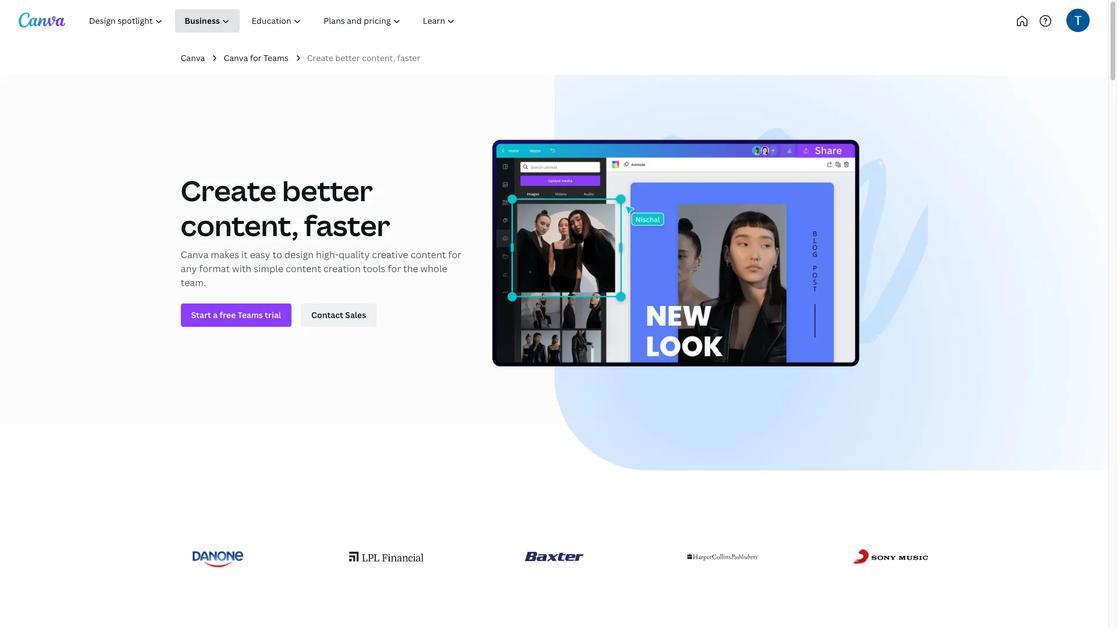 Task type: describe. For each thing, give the bounding box(es) containing it.
high-
[[316, 249, 339, 262]]

create better content, faster
[[307, 52, 421, 63]]

teams
[[264, 52, 289, 63]]

canva for canva for teams
[[224, 52, 248, 63]]

whole
[[421, 263, 448, 276]]

design
[[285, 249, 314, 262]]

1 vertical spatial content
[[286, 263, 321, 276]]

creation
[[323, 263, 361, 276]]

creative
[[372, 249, 409, 262]]

harper collins publishers image
[[687, 549, 758, 566]]

faster for create better content, faster
[[398, 52, 421, 63]]

content, for create better content, faster canva makes it easy to design high-quality creative content for any format with simple content creation tools for the whole team.
[[181, 207, 299, 245]]

simple
[[254, 263, 284, 276]]

create for create better content, faster
[[307, 52, 334, 63]]

makes
[[211, 249, 239, 262]]

baxter image
[[525, 553, 584, 562]]

2 vertical spatial for
[[388, 263, 401, 276]]

any
[[181, 263, 197, 276]]

0 horizontal spatial for
[[250, 52, 262, 63]]

easy
[[250, 249, 270, 262]]

0 vertical spatial content
[[411, 249, 446, 262]]

danone image
[[192, 547, 244, 568]]

with
[[232, 263, 252, 276]]

quality
[[339, 249, 370, 262]]



Task type: locate. For each thing, give the bounding box(es) containing it.
create for create better content, faster canva makes it easy to design high-quality creative content for any format with simple content creation tools for the whole team.
[[181, 172, 277, 210]]

faster inside 'create better content, faster canva makes it easy to design high-quality creative content for any format with simple content creation tools for the whole team.'
[[304, 207, 390, 245]]

0 horizontal spatial content,
[[181, 207, 299, 245]]

0 vertical spatial faster
[[398, 52, 421, 63]]

content, inside 'create better content, faster canva makes it easy to design high-quality creative content for any format with simple content creation tools for the whole team.'
[[181, 207, 299, 245]]

team.
[[181, 277, 206, 290]]

content
[[411, 249, 446, 262], [286, 263, 321, 276]]

tools
[[363, 263, 386, 276]]

1 vertical spatial for
[[448, 249, 462, 262]]

content down the design
[[286, 263, 321, 276]]

better for create better content, faster
[[336, 52, 360, 63]]

1 vertical spatial better
[[282, 172, 373, 210]]

top level navigation element
[[79, 9, 505, 33]]

create
[[307, 52, 334, 63], [181, 172, 277, 210]]

canva inside 'create better content, faster canva makes it easy to design high-quality creative content for any format with simple content creation tools for the whole team.'
[[181, 249, 209, 262]]

for
[[250, 52, 262, 63], [448, 249, 462, 262], [388, 263, 401, 276]]

0 vertical spatial better
[[336, 52, 360, 63]]

canva for canva
[[181, 52, 205, 63]]

content, for create better content, faster
[[362, 52, 396, 63]]

better inside 'create better content, faster canva makes it easy to design high-quality creative content for any format with simple content creation tools for the whole team.'
[[282, 172, 373, 210]]

canva
[[181, 52, 205, 63], [224, 52, 248, 63], [181, 249, 209, 262]]

faster
[[398, 52, 421, 63], [304, 207, 390, 245]]

content up whole
[[411, 249, 446, 262]]

0 horizontal spatial create
[[181, 172, 277, 210]]

0 horizontal spatial content
[[286, 263, 321, 276]]

2 horizontal spatial for
[[448, 249, 462, 262]]

1 vertical spatial create
[[181, 172, 277, 210]]

format
[[199, 263, 230, 276]]

1 horizontal spatial content,
[[362, 52, 396, 63]]

1 horizontal spatial faster
[[398, 52, 421, 63]]

lpl financial image
[[349, 553, 424, 562]]

1 horizontal spatial content
[[411, 249, 446, 262]]

better for create better content, faster canva makes it easy to design high-quality creative content for any format with simple content creation tools for the whole team.
[[282, 172, 373, 210]]

0 vertical spatial content,
[[362, 52, 396, 63]]

better
[[336, 52, 360, 63], [282, 172, 373, 210]]

canva link
[[181, 52, 205, 65]]

0 vertical spatial create
[[307, 52, 334, 63]]

canva for teams link
[[224, 52, 289, 65]]

0 horizontal spatial faster
[[304, 207, 390, 245]]

content,
[[362, 52, 396, 63], [181, 207, 299, 245]]

the
[[404, 263, 419, 276]]

0 vertical spatial for
[[250, 52, 262, 63]]

sony music image
[[854, 550, 928, 565]]

1 horizontal spatial create
[[307, 52, 334, 63]]

it
[[242, 249, 248, 262]]

canva for teams
[[224, 52, 289, 63]]

create better content, faster canva makes it easy to design high-quality creative content for any format with simple content creation tools for the whole team.
[[181, 172, 462, 290]]

to
[[273, 249, 282, 262]]

1 vertical spatial faster
[[304, 207, 390, 245]]

create inside 'create better content, faster canva makes it easy to design high-quality creative content for any format with simple content creation tools for the whole team.'
[[181, 172, 277, 210]]

1 vertical spatial content,
[[181, 207, 299, 245]]

faster for create better content, faster canva makes it easy to design high-quality creative content for any format with simple content creation tools for the whole team.
[[304, 207, 390, 245]]

1 horizontal spatial for
[[388, 263, 401, 276]]



Task type: vqa. For each thing, say whether or not it's contained in the screenshot.
Enable
no



